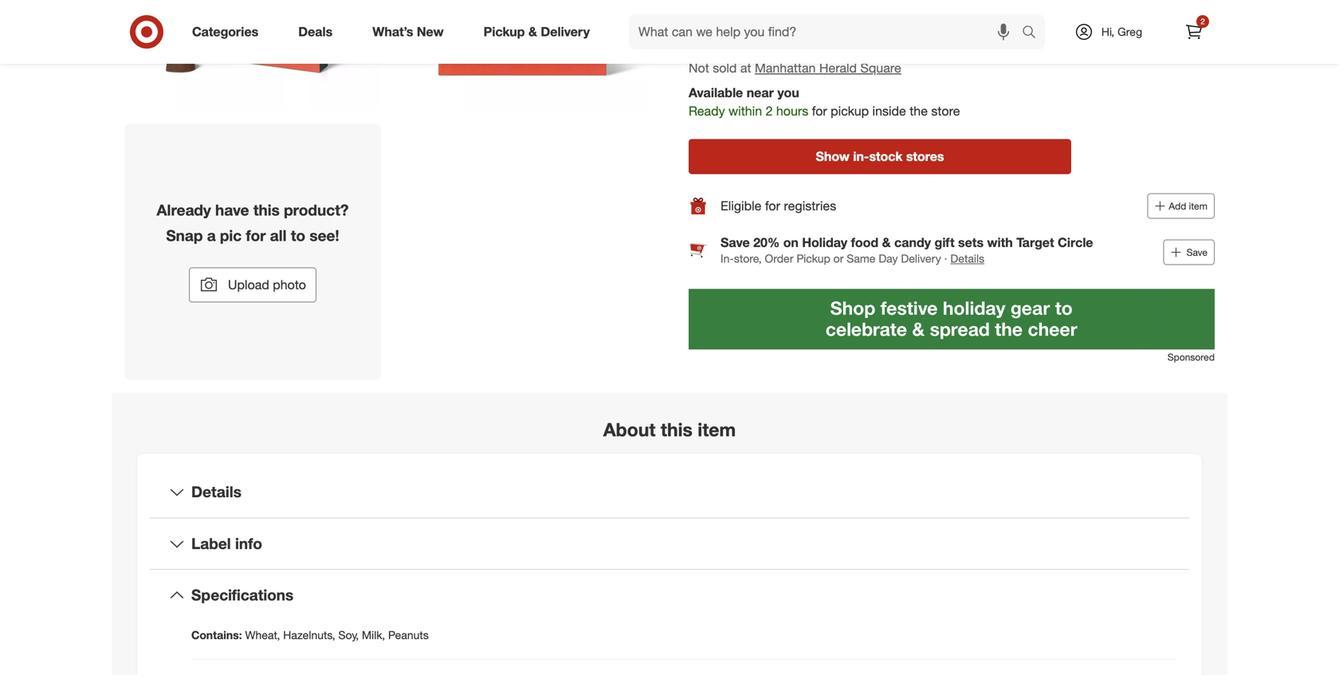 Task type: locate. For each thing, give the bounding box(es) containing it.
pickup inside the pickup not available
[[699, 3, 741, 19]]

categories link
[[179, 14, 278, 49]]

at
[[741, 60, 751, 76]]

pic
[[220, 226, 242, 245]]

this up all
[[253, 201, 280, 219]]

for right eligible
[[765, 198, 780, 214]]

day
[[879, 252, 898, 266]]

1 horizontal spatial this
[[661, 419, 693, 441]]

show
[[816, 149, 850, 165]]

item inside button
[[1189, 200, 1208, 212]]

shipping
[[959, 3, 1012, 19]]

& inside pickup & delivery link
[[529, 24, 537, 40]]

order
[[765, 252, 794, 266]]

2 horizontal spatial for
[[812, 103, 827, 119]]

0 horizontal spatial 2
[[766, 103, 773, 119]]

0 vertical spatial this
[[253, 201, 280, 219]]

2 vertical spatial pickup
[[797, 252, 831, 266]]

store,
[[734, 252, 762, 266]]

item up details dropdown button
[[698, 419, 736, 441]]

0 vertical spatial details
[[951, 252, 985, 266]]

for inside already have this product? snap a pic for all to see!
[[246, 226, 266, 245]]

sold
[[713, 60, 737, 76]]

1 vertical spatial 2
[[766, 103, 773, 119]]

manhattan herald square button
[[755, 59, 902, 77]]

this inside already have this product? snap a pic for all to see!
[[253, 201, 280, 219]]

0 horizontal spatial save
[[721, 235, 750, 251]]

for inside available near you ready within 2 hours for pickup inside the store
[[812, 103, 827, 119]]

this
[[253, 201, 280, 219], [661, 419, 693, 441]]

0 vertical spatial delivery
[[830, 4, 879, 20]]

1 horizontal spatial pickup
[[699, 3, 741, 19]]

label info button
[[150, 519, 1189, 569]]

details button
[[951, 251, 985, 267]]

details
[[951, 252, 985, 266], [191, 483, 242, 501]]

not left available on the right of the page
[[699, 22, 715, 34]]

1 vertical spatial &
[[882, 235, 891, 251]]

1 vertical spatial item
[[698, 419, 736, 441]]

0 vertical spatial 2
[[1201, 16, 1205, 26]]

on
[[783, 235, 799, 251]]

0 horizontal spatial pickup
[[484, 24, 525, 40]]

for right hours
[[812, 103, 827, 119]]

for for ready
[[812, 103, 827, 119]]

what's new
[[373, 24, 444, 40]]

1 vertical spatial for
[[765, 198, 780, 214]]

specifications button
[[150, 570, 1189, 621]]

snap
[[166, 226, 203, 245]]

greg
[[1118, 25, 1143, 39]]

2 horizontal spatial pickup
[[797, 252, 831, 266]]

1 horizontal spatial item
[[1189, 200, 1208, 212]]

show in-stock stores button
[[689, 139, 1072, 174]]

0 vertical spatial for
[[812, 103, 827, 119]]

hours
[[776, 103, 809, 119]]

0 horizontal spatial &
[[529, 24, 537, 40]]

pickup
[[699, 3, 741, 19], [484, 24, 525, 40], [797, 252, 831, 266]]

specifications
[[191, 586, 294, 605]]

by
[[985, 22, 995, 34]]

1 horizontal spatial 2
[[1201, 16, 1205, 26]]

0 vertical spatial not
[[699, 22, 715, 34]]

ready
[[689, 103, 725, 119]]

or
[[834, 252, 844, 266]]

2 vertical spatial for
[[246, 226, 266, 245]]

20%
[[753, 235, 780, 251]]

eligible
[[721, 198, 762, 214]]

save 20% on holiday food & candy gift sets with target circle in-store, order pickup or same day delivery ∙ details
[[721, 235, 1093, 266]]

in-
[[853, 149, 869, 165]]

square
[[861, 60, 902, 76]]

1 vertical spatial not
[[689, 60, 709, 76]]

details down sets
[[951, 252, 985, 266]]

2 inside available near you ready within 2 hours for pickup inside the store
[[766, 103, 773, 119]]

2 down near
[[766, 103, 773, 119]]

for left all
[[246, 226, 266, 245]]

delivery inside delivery 'button'
[[830, 4, 879, 20]]

save for save 20% on holiday food & candy gift sets with target circle in-store, order pickup or same day delivery ∙ details
[[721, 235, 750, 251]]

candy
[[895, 235, 931, 251]]

upload photo
[[228, 277, 306, 293]]

1 vertical spatial details
[[191, 483, 242, 501]]

pickup down the holiday
[[797, 252, 831, 266]]

save inside save 20% on holiday food & candy gift sets with target circle in-store, order pickup or same day delivery ∙ details
[[721, 235, 750, 251]]

have
[[215, 201, 249, 219]]

save down add item
[[1187, 247, 1208, 259]]

delivery button
[[819, 0, 942, 46]]

pickup up available on the right of the page
[[699, 3, 741, 19]]

upload
[[228, 277, 269, 293]]

2 horizontal spatial delivery
[[901, 252, 941, 266]]

0 horizontal spatial this
[[253, 201, 280, 219]]

1 horizontal spatial delivery
[[830, 4, 879, 20]]

&
[[529, 24, 537, 40], [882, 235, 891, 251]]

add
[[1169, 200, 1187, 212]]

manhattan
[[755, 60, 816, 76]]

near
[[747, 85, 774, 101]]

1 horizontal spatial save
[[1187, 247, 1208, 259]]

2 vertical spatial delivery
[[901, 252, 941, 266]]

this right about
[[661, 419, 693, 441]]

upload photo button
[[189, 268, 317, 303]]

for for product?
[[246, 226, 266, 245]]

not
[[699, 22, 715, 34], [689, 60, 709, 76]]

0 vertical spatial pickup
[[699, 3, 741, 19]]

it
[[977, 22, 982, 34]]

0 horizontal spatial details
[[191, 483, 242, 501]]

save up in-
[[721, 235, 750, 251]]

1 vertical spatial this
[[661, 419, 693, 441]]

0 horizontal spatial for
[[246, 226, 266, 245]]

0 horizontal spatial delivery
[[541, 24, 590, 40]]

1 vertical spatial pickup
[[484, 24, 525, 40]]

delivery
[[830, 4, 879, 20], [541, 24, 590, 40], [901, 252, 941, 266]]

item right add
[[1189, 200, 1208, 212]]

1 vertical spatial delivery
[[541, 24, 590, 40]]

details up "label"
[[191, 483, 242, 501]]

item
[[1189, 200, 1208, 212], [698, 419, 736, 441]]

pickup right new in the top left of the page
[[484, 24, 525, 40]]

eligible for registries
[[721, 198, 836, 214]]

0 horizontal spatial item
[[698, 419, 736, 441]]

stock
[[869, 149, 903, 165]]

not left "sold"
[[689, 60, 709, 76]]

0 vertical spatial item
[[1189, 200, 1208, 212]]

stores
[[906, 149, 944, 165]]

save inside save button
[[1187, 247, 1208, 259]]

2 right greg
[[1201, 16, 1205, 26]]

0 vertical spatial &
[[529, 24, 537, 40]]

2 link
[[1177, 14, 1212, 49]]

delivery inside save 20% on holiday food & candy gift sets with target circle in-store, order pickup or same day delivery ∙ details
[[901, 252, 941, 266]]

1 horizontal spatial &
[[882, 235, 891, 251]]

advertisement region
[[689, 289, 1215, 350]]

show in-stock stores
[[816, 149, 944, 165]]

milk,
[[362, 628, 385, 642]]

about
[[603, 419, 656, 441]]

info
[[235, 535, 262, 553]]

1 horizontal spatial details
[[951, 252, 985, 266]]

available
[[717, 22, 754, 34]]

What can we help you find? suggestions appear below search field
[[629, 14, 1026, 49]]



Task type: describe. For each thing, give the bounding box(es) containing it.
within
[[729, 103, 762, 119]]

& inside save 20% on holiday food & candy gift sets with target circle in-store, order pickup or same day delivery ∙ details
[[882, 235, 891, 251]]

holiday 12 days advent calendar - 4.44oz - favorite day&#8482;, 3 of 4 image
[[394, 0, 651, 111]]

details button
[[150, 467, 1189, 518]]

contains:
[[191, 628, 242, 642]]

deals
[[298, 24, 333, 40]]

see!
[[310, 226, 339, 245]]

13
[[1041, 22, 1052, 34]]

you
[[778, 85, 799, 101]]

wheat,
[[245, 628, 280, 642]]

with
[[987, 235, 1013, 251]]

pickup inside save 20% on holiday food & candy gift sets with target circle in-store, order pickup or same day delivery ∙ details
[[797, 252, 831, 266]]

pickup
[[831, 103, 869, 119]]

∙
[[944, 252, 948, 266]]

add item button
[[1147, 194, 1215, 219]]

all
[[270, 226, 287, 245]]

sponsored
[[1168, 351, 1215, 363]]

soy,
[[338, 628, 359, 642]]

herald
[[819, 60, 857, 76]]

hi,
[[1102, 25, 1115, 39]]

details inside save 20% on holiday food & candy gift sets with target circle in-store, order pickup or same day delivery ∙ details
[[951, 252, 985, 266]]

holiday
[[802, 235, 848, 251]]

photo
[[273, 277, 306, 293]]

in-
[[721, 252, 734, 266]]

already
[[157, 201, 211, 219]]

label
[[191, 535, 231, 553]]

label info
[[191, 535, 262, 553]]

sets
[[958, 235, 984, 251]]

what's
[[373, 24, 413, 40]]

hazelnuts,
[[283, 628, 335, 642]]

store
[[932, 103, 960, 119]]

registries
[[784, 198, 836, 214]]

contains: wheat, hazelnuts, soy, milk, peanuts
[[191, 628, 429, 642]]

available near you ready within 2 hours for pickup inside the store
[[689, 85, 960, 119]]

save for save
[[1187, 247, 1208, 259]]

not sold at manhattan herald square
[[689, 60, 902, 76]]

1 horizontal spatial for
[[765, 198, 780, 214]]

what's new link
[[359, 14, 464, 49]]

gift
[[935, 235, 955, 251]]

product?
[[284, 201, 349, 219]]

add item
[[1169, 200, 1208, 212]]

available
[[689, 85, 743, 101]]

wed,
[[997, 22, 1019, 34]]

the
[[910, 103, 928, 119]]

save button
[[1164, 240, 1215, 265]]

pickup for &
[[484, 24, 525, 40]]

same
[[847, 252, 876, 266]]

pickup for not
[[699, 3, 741, 19]]

new
[[417, 24, 444, 40]]

a
[[207, 226, 216, 245]]

dec
[[1021, 22, 1039, 34]]

search button
[[1015, 14, 1053, 53]]

pickup & delivery link
[[470, 14, 610, 49]]

shipping get it by wed, dec 13
[[959, 3, 1052, 34]]

pickup not available
[[699, 3, 754, 34]]

details inside dropdown button
[[191, 483, 242, 501]]

pickup & delivery
[[484, 24, 590, 40]]

to
[[291, 226, 305, 245]]

hi, greg
[[1102, 25, 1143, 39]]

not inside the pickup not available
[[699, 22, 715, 34]]

categories
[[192, 24, 258, 40]]

target
[[1017, 235, 1054, 251]]

peanuts
[[388, 628, 429, 642]]

about this item
[[603, 419, 736, 441]]

circle
[[1058, 235, 1093, 251]]

get
[[959, 22, 974, 34]]

food
[[851, 235, 879, 251]]

deals link
[[285, 14, 353, 49]]

inside
[[873, 103, 906, 119]]

holiday 12 days advent calendar - 4.44oz - favorite day&#8482;, 2 of 4 image
[[124, 0, 381, 111]]

already have this product? snap a pic for all to see!
[[157, 201, 349, 245]]

image gallery element
[[124, 0, 651, 380]]

delivery inside pickup & delivery link
[[541, 24, 590, 40]]



Task type: vqa. For each thing, say whether or not it's contained in the screenshot.
leftmost Pickup
yes



